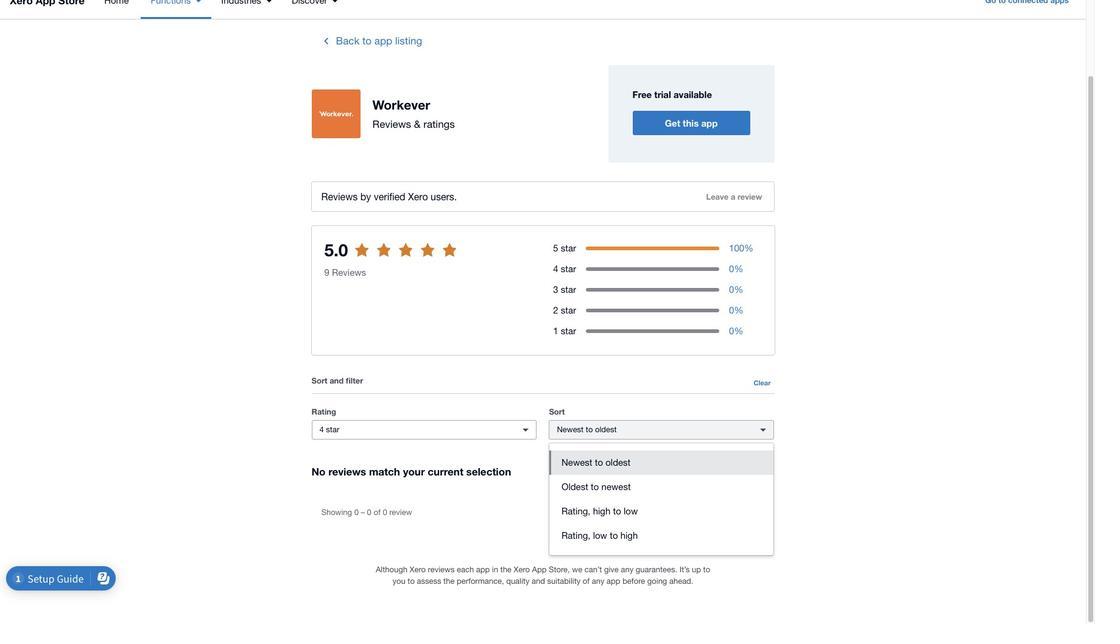 Task type: describe. For each thing, give the bounding box(es) containing it.
review inside leave a review button
[[737, 192, 762, 202]]

workever reviews & ratings
[[372, 97, 455, 130]]

5.0
[[324, 240, 348, 260]]

leave a review button
[[699, 187, 769, 206]]

skip
[[341, 252, 362, 263]]

% for 5 star
[[744, 243, 753, 253]]

% for 3 star
[[734, 284, 743, 295]]

oldest to newest
[[562, 482, 631, 492]]

newest to oldest button
[[549, 420, 774, 440]]

xero up assess
[[410, 565, 426, 574]]

guarantees.
[[636, 565, 677, 574]]

star up 3 star
[[561, 264, 576, 274]]

reviews for although
[[428, 565, 455, 574]]

assess
[[417, 577, 441, 586]]

1
[[553, 326, 558, 336]]

you
[[393, 577, 405, 586]]

free
[[632, 89, 652, 100]]

xero left users.
[[408, 191, 428, 202]]

performance,
[[457, 577, 504, 586]]

rating, low to high button
[[549, 524, 773, 548]]

free trial available
[[632, 89, 712, 100]]

star right 2 in the right of the page
[[561, 305, 576, 315]]

showing 0 – 0 of 0 review
[[321, 508, 412, 517]]

get
[[665, 118, 680, 129]]

verified
[[374, 191, 405, 202]]

sort for sort and filter
[[312, 376, 327, 386]]

selection
[[466, 465, 511, 478]]

back to app listing
[[336, 35, 422, 47]]

oldest for newest to oldest button
[[605, 457, 631, 468]]

0 % for 3 star
[[729, 284, 743, 295]]

3
[[553, 284, 558, 295]]

get this app
[[665, 118, 718, 129]]

workever
[[372, 97, 430, 112]]

high inside button
[[593, 506, 610, 516]]

leave a review
[[706, 192, 762, 202]]

no reviews match your current selection
[[312, 465, 511, 478]]

match
[[369, 465, 400, 478]]

newest to oldest for newest to oldest button
[[562, 457, 631, 468]]

% for 2 star
[[734, 305, 743, 315]]

up
[[692, 565, 701, 574]]

in
[[492, 565, 498, 574]]

newest for newest to oldest popup button
[[557, 425, 584, 434]]

app left in
[[476, 565, 490, 574]]

0 horizontal spatial of
[[374, 508, 380, 517]]

clear button
[[750, 375, 774, 391]]

give
[[604, 565, 619, 574]]

list
[[415, 252, 428, 263]]

1 horizontal spatial 4
[[553, 264, 558, 274]]

going
[[647, 577, 667, 586]]

1 horizontal spatial 4 star
[[553, 264, 576, 274]]

high inside button
[[620, 530, 638, 541]]

although
[[376, 565, 407, 574]]

1 vertical spatial any
[[592, 577, 604, 586]]

rating, high to low
[[562, 506, 638, 516]]

it's
[[680, 565, 690, 574]]

0 horizontal spatial and
[[330, 376, 344, 386]]

skip to reviews list link
[[331, 245, 439, 270]]

list box containing newest to oldest
[[549, 443, 773, 555]]

1 vertical spatial review
[[389, 508, 412, 517]]

9
[[324, 267, 329, 278]]

no
[[312, 465, 326, 478]]

users.
[[431, 191, 457, 202]]

oldest for newest to oldest popup button
[[595, 425, 617, 434]]

store,
[[549, 565, 570, 574]]

1 vertical spatial reviews
[[321, 191, 358, 202]]

current
[[428, 465, 463, 478]]

rating, for rating, high to low
[[562, 506, 590, 516]]

1 horizontal spatial any
[[621, 565, 633, 574]]

suitability
[[547, 577, 581, 586]]

star right 5
[[561, 243, 576, 253]]

4 star button
[[312, 420, 537, 440]]



Task type: locate. For each thing, give the bounding box(es) containing it.
menu
[[92, 0, 348, 19]]

reviews inside "workever reviews & ratings"
[[372, 118, 411, 130]]

1 vertical spatial oldest
[[605, 457, 631, 468]]

of
[[374, 508, 380, 517], [583, 577, 590, 586]]

0 vertical spatial oldest
[[595, 425, 617, 434]]

get this app link
[[632, 111, 750, 135]]

reviews
[[377, 252, 412, 263], [328, 465, 366, 478], [428, 565, 455, 574]]

a
[[731, 192, 735, 202]]

list box
[[549, 443, 773, 555]]

quality
[[506, 577, 530, 586]]

1 vertical spatial newest to oldest
[[562, 457, 631, 468]]

rating, inside rating, low to high button
[[562, 530, 590, 541]]

of down can't
[[583, 577, 590, 586]]

0 vertical spatial 4 star
[[553, 264, 576, 274]]

1 vertical spatial of
[[583, 577, 590, 586]]

1 horizontal spatial of
[[583, 577, 590, 586]]

back to app listing link
[[312, 31, 427, 51]]

2
[[553, 305, 558, 315]]

%
[[744, 243, 753, 253], [734, 264, 743, 274], [734, 284, 743, 295], [734, 305, 743, 315], [734, 326, 743, 336]]

oldest
[[562, 482, 588, 492]]

star down rating
[[326, 425, 339, 434]]

100
[[729, 243, 744, 253]]

reviews down workever at the top left of page
[[372, 118, 411, 130]]

% for 1 star
[[734, 326, 743, 336]]

rating, down oldest
[[562, 506, 590, 516]]

low down rating, high to low
[[593, 530, 607, 541]]

app left listing
[[374, 35, 392, 47]]

newest to oldest inside button
[[562, 457, 631, 468]]

back
[[336, 35, 359, 47]]

1 vertical spatial the
[[443, 577, 455, 586]]

1 vertical spatial 4
[[319, 425, 324, 434]]

xero up quality
[[514, 565, 530, 574]]

sort for sort
[[549, 407, 565, 417]]

group
[[549, 443, 773, 555]]

oldest up newest
[[605, 457, 631, 468]]

9 reviews
[[324, 267, 366, 278]]

3 0 % from the top
[[729, 305, 743, 315]]

&
[[414, 118, 421, 130]]

listing
[[395, 35, 422, 47]]

1 horizontal spatial low
[[624, 506, 638, 516]]

although xero reviews each app in the xero app store, we can't give any guarantees. it's up to you to assess the performance, quality and suitability of any app before going ahead.
[[376, 565, 710, 586]]

sort and filter
[[312, 376, 363, 386]]

0 horizontal spatial 4 star
[[319, 425, 339, 434]]

trial
[[654, 89, 671, 100]]

app down give
[[607, 577, 620, 586]]

to
[[362, 35, 372, 47], [364, 252, 374, 263], [586, 425, 593, 434], [595, 457, 603, 468], [591, 482, 599, 492], [613, 506, 621, 516], [610, 530, 618, 541], [703, 565, 710, 574], [408, 577, 415, 586]]

newest for newest to oldest button
[[562, 457, 592, 468]]

1 vertical spatial low
[[593, 530, 607, 541]]

leave
[[706, 192, 729, 202]]

newest
[[557, 425, 584, 434], [562, 457, 592, 468]]

1 vertical spatial and
[[532, 577, 545, 586]]

newest to oldest inside popup button
[[557, 425, 617, 434]]

100 %
[[729, 243, 753, 253]]

reviews for skip
[[377, 252, 412, 263]]

the right assess
[[443, 577, 455, 586]]

1 star
[[553, 326, 576, 336]]

each
[[457, 565, 474, 574]]

1 vertical spatial reviews
[[328, 465, 366, 478]]

4 star down rating
[[319, 425, 339, 434]]

low inside rating, low to high button
[[593, 530, 607, 541]]

oldest to newest button
[[549, 475, 773, 499]]

the right in
[[500, 565, 511, 574]]

0 horizontal spatial review
[[389, 508, 412, 517]]

review right a
[[737, 192, 762, 202]]

sort
[[312, 376, 327, 386], [549, 407, 565, 417]]

high
[[593, 506, 610, 516], [620, 530, 638, 541]]

0 vertical spatial reviews
[[377, 252, 412, 263]]

oldest
[[595, 425, 617, 434], [605, 457, 631, 468]]

4 star up 3 star
[[553, 264, 576, 274]]

app right this
[[701, 118, 718, 129]]

can't
[[584, 565, 602, 574]]

newest to oldest
[[557, 425, 617, 434], [562, 457, 631, 468]]

2 rating, from the top
[[562, 530, 590, 541]]

4 down rating
[[319, 425, 324, 434]]

1 horizontal spatial the
[[500, 565, 511, 574]]

high up rating, low to high
[[593, 506, 610, 516]]

any up "before"
[[621, 565, 633, 574]]

rating, high to low button
[[549, 499, 773, 524]]

0 vertical spatial low
[[624, 506, 638, 516]]

to inside button
[[610, 530, 618, 541]]

3 star
[[553, 284, 576, 295]]

the
[[500, 565, 511, 574], [443, 577, 455, 586]]

4 star
[[553, 264, 576, 274], [319, 425, 339, 434]]

reviews down skip
[[332, 267, 366, 278]]

5 star
[[553, 243, 576, 253]]

0 vertical spatial sort
[[312, 376, 327, 386]]

oldest inside button
[[605, 457, 631, 468]]

to inside popup button
[[586, 425, 593, 434]]

4 inside popup button
[[319, 425, 324, 434]]

available
[[674, 89, 712, 100]]

% for 4 star
[[734, 264, 743, 274]]

rating, for rating, low to high
[[562, 530, 590, 541]]

ahead.
[[669, 577, 693, 586]]

1 vertical spatial high
[[620, 530, 638, 541]]

2 vertical spatial reviews
[[332, 267, 366, 278]]

0 vertical spatial the
[[500, 565, 511, 574]]

0 horizontal spatial 4
[[319, 425, 324, 434]]

any down can't
[[592, 577, 604, 586]]

rating
[[312, 407, 336, 417]]

app
[[374, 35, 392, 47], [701, 118, 718, 129], [476, 565, 490, 574], [607, 577, 620, 586]]

4 down 5
[[553, 264, 558, 274]]

review
[[737, 192, 762, 202], [389, 508, 412, 517]]

rating, up we
[[562, 530, 590, 541]]

0 % for 2 star
[[729, 305, 743, 315]]

and left filter
[[330, 376, 344, 386]]

1 horizontal spatial review
[[737, 192, 762, 202]]

reviews inside although xero reviews each app in the xero app store, we can't give any guarantees. it's up to you to assess the performance, quality and suitability of any app before going ahead.
[[428, 565, 455, 574]]

0 vertical spatial and
[[330, 376, 344, 386]]

group containing newest to oldest
[[549, 443, 773, 555]]

newest inside popup button
[[557, 425, 584, 434]]

1 vertical spatial rating,
[[562, 530, 590, 541]]

2 horizontal spatial reviews
[[428, 565, 455, 574]]

newest to oldest button
[[549, 451, 773, 475]]

star right 1
[[561, 326, 576, 336]]

2 star
[[553, 305, 576, 315]]

0 vertical spatial high
[[593, 506, 610, 516]]

and down the app
[[532, 577, 545, 586]]

0 % for 4 star
[[729, 264, 743, 274]]

0 horizontal spatial high
[[593, 506, 610, 516]]

we
[[572, 565, 582, 574]]

0
[[729, 264, 734, 274], [729, 284, 734, 295], [729, 305, 734, 315], [729, 326, 734, 336], [354, 508, 359, 517], [367, 508, 371, 517], [383, 508, 387, 517]]

1 vertical spatial sort
[[549, 407, 565, 417]]

0 vertical spatial reviews
[[372, 118, 411, 130]]

1 horizontal spatial reviews
[[377, 252, 412, 263]]

ratings
[[423, 118, 455, 130]]

low inside rating, high to low button
[[624, 506, 638, 516]]

reviews by verified xero users.
[[321, 191, 457, 202]]

and
[[330, 376, 344, 386], [532, 577, 545, 586]]

of inside although xero reviews each app in the xero app store, we can't give any guarantees. it's up to you to assess the performance, quality and suitability of any app before going ahead.
[[583, 577, 590, 586]]

star inside popup button
[[326, 425, 339, 434]]

4 0 % from the top
[[729, 326, 743, 336]]

skip to reviews list
[[341, 252, 428, 263]]

1 horizontal spatial sort
[[549, 407, 565, 417]]

reviews right no
[[328, 465, 366, 478]]

0 vertical spatial of
[[374, 508, 380, 517]]

0 vertical spatial newest
[[557, 425, 584, 434]]

0 vertical spatial newest to oldest
[[557, 425, 617, 434]]

filter
[[346, 376, 363, 386]]

clear
[[754, 379, 771, 386]]

your
[[403, 465, 425, 478]]

2 0 % from the top
[[729, 284, 743, 295]]

0 horizontal spatial any
[[592, 577, 604, 586]]

4
[[553, 264, 558, 274], [319, 425, 324, 434]]

0 vertical spatial 4
[[553, 264, 558, 274]]

oldest inside popup button
[[595, 425, 617, 434]]

0 horizontal spatial low
[[593, 530, 607, 541]]

reviews left list
[[377, 252, 412, 263]]

0 horizontal spatial sort
[[312, 376, 327, 386]]

–
[[361, 508, 365, 517]]

rating,
[[562, 506, 590, 516], [562, 530, 590, 541]]

rating, low to high
[[562, 530, 638, 541]]

1 rating, from the top
[[562, 506, 590, 516]]

app
[[532, 565, 547, 574]]

reviews for workever
[[372, 118, 411, 130]]

0 vertical spatial rating,
[[562, 506, 590, 516]]

reviews up assess
[[428, 565, 455, 574]]

review right –
[[389, 508, 412, 517]]

showing
[[321, 508, 352, 517]]

low down newest
[[624, 506, 638, 516]]

xero
[[408, 191, 428, 202], [410, 565, 426, 574], [514, 565, 530, 574]]

0 vertical spatial any
[[621, 565, 633, 574]]

star
[[561, 243, 576, 253], [561, 264, 576, 274], [561, 284, 576, 295], [561, 305, 576, 315], [561, 326, 576, 336], [326, 425, 339, 434]]

newest inside button
[[562, 457, 592, 468]]

reviews
[[372, 118, 411, 130], [321, 191, 358, 202], [332, 267, 366, 278]]

0 horizontal spatial the
[[443, 577, 455, 586]]

1 horizontal spatial and
[[532, 577, 545, 586]]

newest to oldest for newest to oldest popup button
[[557, 425, 617, 434]]

by
[[360, 191, 371, 202]]

low
[[624, 506, 638, 516], [593, 530, 607, 541]]

0 vertical spatial review
[[737, 192, 762, 202]]

2 vertical spatial reviews
[[428, 565, 455, 574]]

4 star inside 4 star popup button
[[319, 425, 339, 434]]

this
[[683, 118, 699, 129]]

newest
[[601, 482, 631, 492]]

star right 3
[[561, 284, 576, 295]]

oldest up the oldest to newest at the bottom of page
[[595, 425, 617, 434]]

0 horizontal spatial reviews
[[328, 465, 366, 478]]

reviews for 9
[[332, 267, 366, 278]]

and inside although xero reviews each app in the xero app store, we can't give any guarantees. it's up to you to assess the performance, quality and suitability of any app before going ahead.
[[532, 577, 545, 586]]

1 horizontal spatial high
[[620, 530, 638, 541]]

1 vertical spatial newest
[[562, 457, 592, 468]]

of right –
[[374, 508, 380, 517]]

5
[[553, 243, 558, 253]]

0 %
[[729, 264, 743, 274], [729, 284, 743, 295], [729, 305, 743, 315], [729, 326, 743, 336]]

0 % for 1 star
[[729, 326, 743, 336]]

any
[[621, 565, 633, 574], [592, 577, 604, 586]]

rating, inside rating, high to low button
[[562, 506, 590, 516]]

before
[[622, 577, 645, 586]]

reviews left by
[[321, 191, 358, 202]]

1 vertical spatial 4 star
[[319, 425, 339, 434]]

high down rating, high to low
[[620, 530, 638, 541]]

1 0 % from the top
[[729, 264, 743, 274]]



Task type: vqa. For each thing, say whether or not it's contained in the screenshot.
BUSINESS
no



